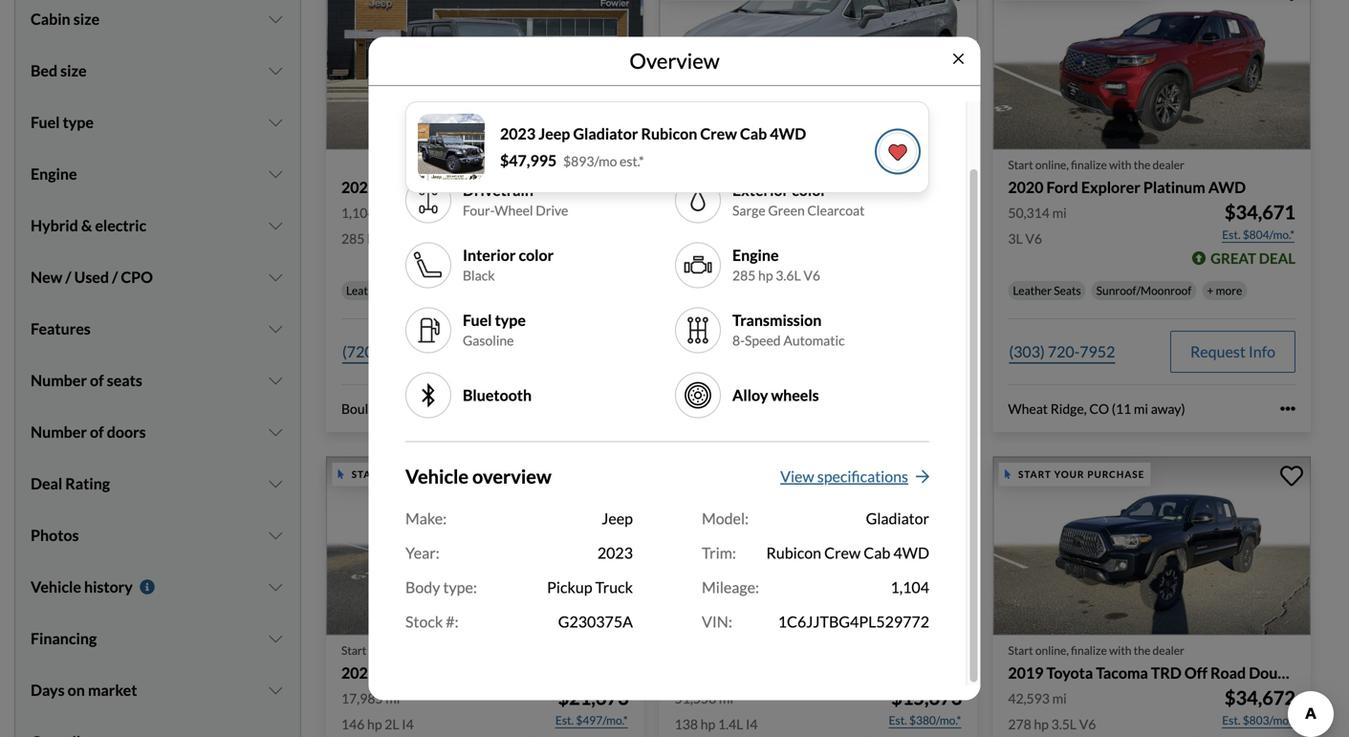 Task type: locate. For each thing, give the bounding box(es) containing it.
0 horizontal spatial away)
[[454, 401, 489, 417]]

2020 up 66,847
[[675, 178, 710, 197]]

2023 inside 2023 jeep gladiator rubicon crew cab 4wd $47,995 $893/mo est.*
[[500, 124, 536, 143]]

view left full
[[807, 149, 841, 167]]

1 sunroof/moonroof from the left
[[763, 284, 859, 297]]

leather seats down 3l
[[1013, 284, 1081, 297]]

crew up drive
[[542, 178, 579, 197]]

0 horizontal spatial great
[[544, 250, 590, 267]]

2 horizontal spatial away)
[[1151, 401, 1186, 417]]

1 vertical spatial 285
[[733, 268, 756, 284]]

v6 inside '66,847 mi 287 hp 3.6l v6'
[[746, 230, 763, 247]]

ridge,
[[717, 401, 754, 417], [1051, 401, 1087, 417]]

0 horizontal spatial co
[[393, 401, 413, 417]]

color inside exterior color sarge green clearcoat
[[792, 181, 827, 200]]

0 vertical spatial crew
[[701, 124, 737, 143]]

1 vertical spatial rubicon
[[483, 178, 539, 197]]

0 vertical spatial 285
[[341, 230, 365, 247]]

1 horizontal spatial wheat
[[1008, 401, 1048, 417]]

great deal down est. $804/mo.* button at the right top of the page
[[1211, 250, 1296, 267]]

finalize for $34,672
[[1071, 644, 1107, 658]]

crew inside 2023 jeep gladiator rubicon crew cab 4wd $47,995 $893/mo est.*
[[701, 124, 737, 143]]

720-
[[715, 342, 747, 361], [1048, 342, 1080, 361]]

gladiator down specifications
[[866, 509, 930, 528]]

start inside start online, finalize with the dealer 2022 kia seltos s fwd
[[341, 644, 367, 658]]

est. down $15,673
[[889, 713, 907, 727]]

1 horizontal spatial $47,995
[[558, 201, 629, 224]]

online, up toyota
[[1036, 644, 1069, 658]]

0 horizontal spatial leather
[[346, 284, 385, 297]]

0 horizontal spatial jeep
[[380, 178, 412, 197]]

away) right the 'bluetooth' icon
[[454, 401, 489, 417]]

2 horizontal spatial 3.6l
[[776, 268, 801, 284]]

v6 inside 1,104 mi 285 hp 3.6l v6
[[413, 230, 429, 247]]

1 vertical spatial 2023
[[341, 178, 377, 197]]

2 7952 from the left
[[1080, 342, 1116, 361]]

seats down 50,314 mi 3l v6
[[1054, 284, 1081, 297]]

est. for $34,672
[[1223, 713, 1241, 727]]

2020
[[675, 178, 710, 197], [1008, 178, 1044, 197]]

rubicon up wheel
[[483, 178, 539, 197]]

close modal overview image
[[951, 51, 967, 67]]

online, inside start online, finalize with the dealer 2022 kia seltos s fwd
[[369, 644, 402, 658]]

v6 for 2019 toyota tacoma trd off road double cab 4w
[[1080, 716, 1096, 733]]

$21,673
[[558, 687, 629, 710]]

vehicle overview
[[406, 465, 552, 488]]

0 horizontal spatial crew
[[542, 178, 579, 197]]

$497/mo.*
[[576, 713, 628, 727]]

1 vertical spatial fwd
[[462, 664, 498, 683]]

2 horizontal spatial rubicon
[[767, 544, 822, 562]]

finalize up seltos
[[404, 644, 440, 658]]

2023 up 1,104 mi 285 hp 3.6l v6
[[341, 178, 377, 197]]

jeep up $893/mo
[[539, 124, 570, 143]]

0 horizontal spatial i4
[[402, 716, 414, 733]]

rubicon up est.*
[[641, 124, 698, 143]]

jeep left the drivetrain icon at the top left of page
[[380, 178, 412, 197]]

mouse pointer image
[[338, 470, 344, 479], [1005, 470, 1011, 479]]

1 horizontal spatial i4
[[746, 716, 758, 733]]

3.6l inside 1,104 mi 285 hp 3.6l v6
[[385, 230, 410, 247]]

mouse pointer image for $34,672
[[1005, 470, 1011, 479]]

$47,995 down $893/mo
[[558, 201, 629, 224]]

jeep for 2023 jeep gladiator rubicon crew cab 4wd
[[380, 178, 412, 197]]

sunroof/moonroof
[[763, 284, 859, 297], [1097, 284, 1192, 297]]

great deal down drive
[[544, 250, 629, 267]]

great deal
[[544, 250, 629, 267], [1211, 250, 1296, 267]]

mi inside 50,314 mi 3l v6
[[1053, 205, 1067, 221]]

0 horizontal spatial 2020
[[675, 178, 710, 197]]

285 inside 1,104 mi 285 hp 3.6l v6
[[341, 230, 365, 247]]

automatic
[[784, 333, 845, 349]]

0 horizontal spatial color
[[519, 246, 554, 265]]

2 horizontal spatial jeep
[[602, 509, 633, 528]]

0 vertical spatial view
[[807, 149, 841, 167]]

$34,672
[[1225, 687, 1296, 710]]

1 horizontal spatial seats
[[721, 284, 748, 297]]

(303) for 1st the (303) 720-7952 button from the right
[[1009, 342, 1045, 361]]

1 vertical spatial arrow right image
[[916, 469, 930, 484]]

finalize inside 'start online, finalize with the dealer 2019 toyota tacoma trd off road double cab 4w'
[[1071, 644, 1107, 658]]

mi inside 51,558 mi 138 hp 1.4l i4
[[719, 690, 734, 707]]

0 horizontal spatial sunroof/moonroof
[[763, 284, 859, 297]]

2 leather from the left
[[680, 284, 719, 297]]

est. down $34,672
[[1223, 713, 1241, 727]]

0 horizontal spatial (303)
[[676, 342, 712, 361]]

exterior
[[733, 181, 789, 200]]

4wd inside 2023 jeep gladiator rubicon crew cab 4wd $47,995 $893/mo est.*
[[770, 124, 807, 143]]

1 away) from the left
[[454, 401, 489, 417]]

1 (303) from the left
[[676, 342, 712, 361]]

with inside 'start online, finalize with the dealer 2019 toyota tacoma trd off road double cab 4w'
[[1110, 644, 1132, 658]]

$22,676
[[892, 201, 963, 224]]

dealer
[[1153, 158, 1185, 172], [486, 644, 518, 658], [1153, 644, 1185, 658]]

0 horizontal spatial great deal
[[544, 250, 629, 267]]

1,104 inside overview dialog
[[891, 578, 930, 597]]

2 i4 from the left
[[746, 716, 758, 733]]

graphite gray metallic 2017 buick encore preferred ii awd suv / crossover all-wheel drive 6-speed automatic overdrive image
[[660, 457, 978, 636]]

0 vertical spatial $47,995
[[500, 151, 557, 170]]

gladiator inside 2023 jeep gladiator rubicon crew cab 4wd $47,995 $893/mo est.*
[[573, 124, 638, 143]]

2 vertical spatial 4wd
[[894, 544, 930, 562]]

0 horizontal spatial (11
[[779, 401, 798, 417]]

1 (303) 720-7952 from the left
[[676, 342, 782, 361]]

crew
[[701, 124, 737, 143], [542, 178, 579, 197], [825, 544, 861, 562]]

1 horizontal spatial (303) 720-7952
[[1009, 342, 1116, 361]]

the inside start online, finalize with the dealer 2022 kia seltos s fwd
[[467, 644, 484, 658]]

est. inside "$21,673 est. $497/mo.*"
[[556, 713, 574, 727]]

mi inside '66,847 mi 287 hp 3.6l v6'
[[719, 205, 734, 221]]

navigation system
[[430, 284, 523, 297]]

sunroof/moonroof left +
[[1097, 284, 1192, 297]]

2 leather seats from the left
[[680, 284, 748, 297]]

start up 2022
[[341, 644, 367, 658]]

interior color black
[[463, 246, 554, 284]]

0 vertical spatial 4wd
[[770, 124, 807, 143]]

(303)
[[676, 342, 712, 361], [1009, 342, 1045, 361]]

four-
[[463, 203, 495, 219]]

2 horizontal spatial leather
[[1013, 284, 1052, 297]]

online, up 'kia'
[[369, 644, 402, 658]]

wheat ridge, co (11 mi away)
[[675, 401, 852, 417], [1008, 401, 1186, 417]]

leather seats down engine icon on the right top
[[680, 284, 748, 297]]

0 vertical spatial jeep
[[539, 124, 570, 143]]

v6 down the sarge
[[746, 230, 763, 247]]

the for $34,672
[[1134, 644, 1151, 658]]

1 vertical spatial jeep
[[380, 178, 412, 197]]

mileage:
[[702, 578, 759, 597]]

cab
[[740, 124, 767, 143], [582, 178, 609, 197], [864, 544, 891, 562], [1302, 664, 1329, 683]]

1 horizontal spatial 285
[[733, 268, 756, 284]]

2 horizontal spatial 2023
[[598, 544, 633, 562]]

v6 up interior color icon
[[413, 230, 429, 247]]

hp inside '66,847 mi 287 hp 3.6l v6'
[[701, 230, 716, 247]]

1 wheat from the left
[[675, 401, 715, 417]]

0 horizontal spatial 720-
[[715, 342, 747, 361]]

hp for $34,672
[[1034, 716, 1049, 733]]

rubicon right trim:
[[767, 544, 822, 562]]

crew for 2023 jeep gladiator rubicon crew cab 4wd $47,995 $893/mo est.*
[[701, 124, 737, 143]]

0 horizontal spatial $47,995
[[500, 151, 557, 170]]

2 mouse pointer image from the left
[[1005, 470, 1011, 479]]

seltos
[[406, 664, 448, 683]]

(303) for second the (303) 720-7952 button from right
[[676, 342, 712, 361]]

leather down 3l
[[1013, 284, 1052, 297]]

2 (303) from the left
[[1009, 342, 1045, 361]]

the inside 'start online, finalize with the dealer 2019 toyota tacoma trd off road double cab 4w'
[[1134, 644, 1151, 658]]

away) up view specifications
[[818, 401, 852, 417]]

dealer inside start online, finalize with the dealer 2022 kia seltos s fwd
[[486, 644, 518, 658]]

4wd for 2023 jeep gladiator rubicon crew cab 4wd $47,995 $893/mo est.*
[[770, 124, 807, 143]]

stock
[[406, 613, 443, 631]]

cab left the 4w
[[1302, 664, 1329, 683]]

seats down engine
[[721, 284, 748, 297]]

0 horizontal spatial mouse pointer image
[[338, 470, 344, 479]]

0 horizontal spatial (303) 720-7952
[[676, 342, 782, 361]]

co
[[393, 401, 413, 417], [756, 401, 776, 417], [1090, 401, 1110, 417]]

1 vertical spatial 4wd
[[611, 178, 648, 197]]

hp inside "17,985 mi 146 hp 2l i4"
[[367, 716, 382, 733]]

0 horizontal spatial 4wd
[[611, 178, 648, 197]]

0 horizontal spatial 1,104
[[341, 205, 375, 221]]

v6 for 2020 chrysler pacifica limited fwd
[[746, 230, 763, 247]]

crew up chrysler
[[701, 124, 737, 143]]

great down drive
[[544, 250, 590, 267]]

1 vertical spatial view
[[781, 467, 815, 486]]

fwd right s
[[462, 664, 498, 683]]

4wd up 2020 chrysler pacifica limited fwd
[[770, 124, 807, 143]]

1 2020 from the left
[[675, 178, 710, 197]]

with inside start online, finalize with the dealer 2022 kia seltos s fwd
[[443, 644, 465, 658]]

v6 right 3.5l
[[1080, 716, 1096, 733]]

sunroof/moonroof for 2020 ford explorer platinum awd
[[1097, 284, 1192, 297]]

color up green
[[792, 181, 827, 200]]

4wd for 2023 jeep gladiator rubicon crew cab 4wd
[[611, 178, 648, 197]]

3.6l inside '66,847 mi 287 hp 3.6l v6'
[[718, 230, 744, 247]]

arrow right image for features
[[916, 151, 930, 166]]

off
[[1185, 664, 1208, 683]]

jeep for 2023 jeep gladiator rubicon crew cab 4wd $47,995 $893/mo est.*
[[539, 124, 570, 143]]

mi for 17,985 mi 146 hp 2l i4
[[386, 690, 400, 707]]

0 horizontal spatial wheat
[[675, 401, 715, 417]]

1 horizontal spatial (303)
[[1009, 342, 1045, 361]]

crew for 2023 jeep gladiator rubicon crew cab 4wd
[[542, 178, 579, 197]]

1 i4 from the left
[[402, 716, 414, 733]]

specifications
[[818, 467, 909, 486]]

cab up chrysler
[[740, 124, 767, 143]]

features
[[406, 147, 481, 170]]

arrow right image inside view full listing link
[[916, 151, 930, 166]]

1 horizontal spatial 720-
[[1048, 342, 1080, 361]]

0 horizontal spatial deal
[[593, 250, 629, 267]]

mi for 50,314 mi 3l v6
[[1053, 205, 1067, 221]]

1 horizontal spatial 4wd
[[770, 124, 807, 143]]

hp inside engine 285 hp 3.6l v6
[[759, 268, 773, 284]]

vehicle
[[406, 465, 469, 488]]

model:
[[702, 509, 749, 528]]

green
[[768, 203, 805, 219]]

3 away) from the left
[[1151, 401, 1186, 417]]

1 leather seats from the left
[[346, 284, 414, 297]]

1 horizontal spatial co
[[756, 401, 776, 417]]

deal
[[593, 250, 629, 267], [1259, 250, 1296, 267]]

view full listing link
[[807, 147, 930, 177]]

1 horizontal spatial ridge,
[[1051, 401, 1087, 417]]

1 horizontal spatial fwd
[[886, 178, 922, 197]]

1 great deal from the left
[[544, 250, 629, 267]]

2 vertical spatial crew
[[825, 544, 861, 562]]

cab inside 2023 jeep gladiator rubicon crew cab 4wd $47,995 $893/mo est.*
[[740, 124, 767, 143]]

mi inside 1,104 mi 285 hp 3.6l v6
[[378, 205, 392, 221]]

est. inside $15,673 est. $380/mo.*
[[889, 713, 907, 727]]

0 horizontal spatial seats
[[387, 284, 414, 297]]

color for exterior color
[[792, 181, 827, 200]]

est. inside '$34,671 est. $804/mo.*'
[[1223, 228, 1241, 241]]

1 vertical spatial $47,995
[[558, 201, 629, 224]]

1 vertical spatial 1,104
[[891, 578, 930, 597]]

est. $380/mo.* button
[[888, 711, 963, 730]]

2 vertical spatial jeep
[[602, 509, 633, 528]]

body
[[406, 578, 440, 597]]

1 horizontal spatial 3.6l
[[718, 230, 744, 247]]

0 horizontal spatial leather seats
[[346, 284, 414, 297]]

deal left engine icon on the right top
[[593, 250, 629, 267]]

0 vertical spatial 2023
[[500, 124, 536, 143]]

i4 inside "17,985 mi 146 hp 2l i4"
[[402, 716, 414, 733]]

fwd down listing at the top
[[886, 178, 922, 197]]

mi for 51,558 mi 138 hp 1.4l i4
[[719, 690, 734, 707]]

hp inside 1,104 mi 285 hp 3.6l v6
[[367, 230, 382, 247]]

with
[[1110, 158, 1132, 172], [443, 644, 465, 658], [1110, 644, 1132, 658]]

1 great from the left
[[544, 250, 590, 267]]

1 horizontal spatial 2020
[[1008, 178, 1044, 197]]

with up the explorer
[[1110, 158, 1132, 172]]

hp inside 42,593 mi 278 hp 3.5l v6
[[1034, 716, 1049, 733]]

1 (303) 720-7952 button from the left
[[675, 331, 783, 373]]

v6 inside engine 285 hp 3.6l v6
[[804, 268, 821, 284]]

2023 jeep gladiator rubicon crew cab 4wd image
[[418, 114, 485, 181]]

2023 for 2023 jeep gladiator rubicon crew cab 4wd
[[341, 178, 377, 197]]

1,104 up 1c6jjtbg4pl529772
[[891, 578, 930, 597]]

interior color image
[[413, 250, 444, 281]]

2 vertical spatial rubicon
[[767, 544, 822, 562]]

mi for 66,847 mi 287 hp 3.6l v6
[[719, 205, 734, 221]]

online, for $34,672
[[1036, 644, 1069, 658]]

est. down $34,671
[[1223, 228, 1241, 241]]

1 horizontal spatial 1,104
[[891, 578, 930, 597]]

42,593
[[1008, 690, 1050, 707]]

2 (303) 720-7952 button from the left
[[1008, 331, 1117, 373]]

0 horizontal spatial gladiator
[[415, 178, 480, 197]]

away) down request info button
[[1151, 401, 1186, 417]]

est. down $21,673
[[556, 713, 574, 727]]

1 horizontal spatial wheat ridge, co (11 mi away)
[[1008, 401, 1186, 417]]

sunroof/moonroof up transmission
[[763, 284, 859, 297]]

2 720- from the left
[[1048, 342, 1080, 361]]

0 vertical spatial color
[[792, 181, 827, 200]]

1 horizontal spatial deal
[[1259, 250, 1296, 267]]

the
[[1134, 158, 1151, 172], [467, 644, 484, 658], [1134, 644, 1151, 658]]

gladiator up $893/mo
[[573, 124, 638, 143]]

online, inside 'start online, finalize with the dealer 2019 toyota tacoma trd off road double cab 4w'
[[1036, 644, 1069, 658]]

arrow right image
[[916, 151, 930, 166], [916, 469, 930, 484]]

2020 up the 50,314
[[1008, 178, 1044, 197]]

1 horizontal spatial gladiator
[[573, 124, 638, 143]]

v6 up transmission
[[804, 268, 821, 284]]

ellipsis h image
[[1281, 401, 1296, 417]]

black
[[463, 268, 495, 284]]

finalize inside start online, finalize with the dealer 2022 kia seltos s fwd
[[404, 644, 440, 658]]

arrow right image right specifications
[[916, 469, 930, 484]]

2 horizontal spatial 4wd
[[894, 544, 930, 562]]

finalize for $21,673
[[404, 644, 440, 658]]

color for interior color
[[519, 246, 554, 265]]

2 wheat ridge, co (11 mi away) from the left
[[1008, 401, 1186, 417]]

1 horizontal spatial great deal
[[1211, 250, 1296, 267]]

2023 up 2023 jeep gladiator rubicon crew cab 4wd
[[500, 124, 536, 143]]

est. inside the $34,672 est. $803/mo.*
[[1223, 713, 1241, 727]]

dealer inside start online, finalize with the dealer 2020 ford explorer platinum awd
[[1153, 158, 1185, 172]]

3.6l
[[385, 230, 410, 247], [718, 230, 744, 247], [776, 268, 801, 284]]

dealer for $21,673
[[486, 644, 518, 658]]

jeep inside 2023 jeep gladiator rubicon crew cab 4wd $47,995 $893/mo est.*
[[539, 124, 570, 143]]

leather seats
[[346, 284, 414, 297], [680, 284, 748, 297], [1013, 284, 1081, 297]]

arrow right image right listing at the top
[[916, 151, 930, 166]]

road
[[1211, 664, 1246, 683]]

sarge
[[733, 203, 766, 219]]

leather for $47,995
[[346, 284, 385, 297]]

overview dialog
[[369, 17, 981, 701]]

i4 right 1.4l
[[746, 716, 758, 733]]

0 horizontal spatial fwd
[[462, 664, 498, 683]]

with up tacoma in the bottom of the page
[[1110, 644, 1132, 658]]

leather up "(720)"
[[346, 284, 385, 297]]

start inside 'start online, finalize with the dealer 2019 toyota tacoma trd off road double cab 4w'
[[1008, 644, 1034, 658]]

mi inside "17,985 mi 146 hp 2l i4"
[[386, 690, 400, 707]]

full
[[844, 149, 865, 167]]

est. for $21,673
[[556, 713, 574, 727]]

v6 right 3l
[[1026, 230, 1043, 247]]

2019
[[1008, 664, 1044, 683]]

1 horizontal spatial leather seats
[[680, 284, 748, 297]]

start up 2019
[[1008, 644, 1034, 658]]

7952 for 1st the (303) 720-7952 button from the right
[[1080, 342, 1116, 361]]

dealer inside 'start online, finalize with the dealer 2019 toyota tacoma trd off road double cab 4w'
[[1153, 644, 1185, 658]]

1 horizontal spatial (303) 720-7952 button
[[1008, 331, 1117, 373]]

sunroof/moonroof for 2020 chrysler pacifica limited fwd
[[763, 284, 859, 297]]

color right interior
[[519, 246, 554, 265]]

2 horizontal spatial co
[[1090, 401, 1110, 417]]

make:
[[406, 509, 447, 528]]

seats down interior color icon
[[387, 284, 414, 297]]

hp
[[367, 230, 382, 247], [701, 230, 716, 247], [759, 268, 773, 284], [367, 716, 382, 733], [701, 716, 716, 733], [1034, 716, 1049, 733]]

start
[[1008, 158, 1034, 172], [341, 644, 367, 658], [1008, 644, 1034, 658]]

start online, finalize with the dealer 2022 kia seltos s fwd
[[341, 644, 518, 683]]

gladiator for 2023 jeep gladiator rubicon crew cab 4wd
[[415, 178, 480, 197]]

with up s
[[443, 644, 465, 658]]

i4 right 2l
[[402, 716, 414, 733]]

2020 inside start online, finalize with the dealer 2020 ford explorer platinum awd
[[1008, 178, 1044, 197]]

1 horizontal spatial sunroof/moonroof
[[1097, 284, 1192, 297]]

1 horizontal spatial leather
[[680, 284, 719, 297]]

finalize up toyota
[[1071, 644, 1107, 658]]

i4 for $15,673
[[746, 716, 758, 733]]

online,
[[1036, 158, 1069, 172], [369, 644, 402, 658], [1036, 644, 1069, 658]]

1,104 for 1,104 mi 285 hp 3.6l v6
[[341, 205, 375, 221]]

1 seats from the left
[[387, 284, 414, 297]]

deal down the $804/mo.*
[[1259, 250, 1296, 267]]

jeep up truck in the bottom of the page
[[602, 509, 633, 528]]

0 horizontal spatial wheat ridge, co (11 mi away)
[[675, 401, 852, 417]]

0 horizontal spatial (303) 720-7952 button
[[675, 331, 783, 373]]

3.6l for chrysler
[[718, 230, 744, 247]]

gladiator for 2023 jeep gladiator rubicon crew cab 4wd $47,995 $893/mo est.*
[[573, 124, 638, 143]]

leather seats down interior color icon
[[346, 284, 414, 297]]

1 horizontal spatial 7952
[[1080, 342, 1116, 361]]

0 horizontal spatial 3.6l
[[385, 230, 410, 247]]

7952
[[747, 342, 782, 361], [1080, 342, 1116, 361]]

1,104 left the drivetrain icon at the top left of page
[[341, 205, 375, 221]]

seats for $34,671
[[1054, 284, 1081, 297]]

1 co from the left
[[393, 401, 413, 417]]

50,314 mi 3l v6
[[1008, 205, 1067, 247]]

0 vertical spatial arrow right image
[[916, 151, 930, 166]]

2023 for 2023 jeep gladiator rubicon crew cab 4wd $47,995 $893/mo est.*
[[500, 124, 536, 143]]

color inside interior color black
[[519, 246, 554, 265]]

$15,673
[[892, 687, 963, 710]]

view full listing
[[807, 149, 909, 167]]

great up more
[[1211, 250, 1257, 267]]

138
[[675, 716, 698, 733]]

0 horizontal spatial 2023
[[341, 178, 377, 197]]

0 horizontal spatial ridge,
[[717, 401, 754, 417]]

1 720- from the left
[[715, 342, 747, 361]]

1 horizontal spatial away)
[[818, 401, 852, 417]]

drivetrain
[[463, 181, 534, 200]]

1 vertical spatial crew
[[542, 178, 579, 197]]

1 horizontal spatial 2023
[[500, 124, 536, 143]]

3 leather from the left
[[1013, 284, 1052, 297]]

est. for $15,673
[[889, 713, 907, 727]]

est. $497/mo.* button
[[555, 711, 629, 730]]

548-
[[381, 342, 413, 361]]

285
[[341, 230, 365, 247], [733, 268, 756, 284]]

(28
[[415, 401, 435, 417]]

$893/mo
[[563, 153, 617, 169]]

2 horizontal spatial crew
[[825, 544, 861, 562]]

2 co from the left
[[756, 401, 776, 417]]

0 horizontal spatial rubicon
[[483, 178, 539, 197]]

leather down engine icon on the right top
[[680, 284, 719, 297]]

chrysler
[[713, 178, 772, 197]]

online, up ford
[[1036, 158, 1069, 172]]

est.
[[1223, 228, 1241, 241], [556, 713, 574, 727], [889, 713, 907, 727], [1223, 713, 1241, 727]]

1 mouse pointer image from the left
[[338, 470, 344, 479]]

arrow right image inside view specifications link
[[916, 469, 930, 484]]

1,104 inside 1,104 mi 285 hp 3.6l v6
[[341, 205, 375, 221]]

4wd up 1c6jjtbg4pl529772
[[894, 544, 930, 562]]

$47,995
[[500, 151, 557, 170], [558, 201, 629, 224]]

exterior color image
[[683, 185, 714, 216]]

s
[[451, 664, 459, 683]]

$47,995 up drivetrain four-wheel drive
[[500, 151, 557, 170]]

1 horizontal spatial crew
[[701, 124, 737, 143]]

2023 up truck in the bottom of the page
[[598, 544, 633, 562]]

mouse pointer image for $21,673
[[338, 470, 344, 479]]

hp for $47,995
[[367, 230, 382, 247]]

view left specifications
[[781, 467, 815, 486]]

3.6l inside engine 285 hp 3.6l v6
[[776, 268, 801, 284]]

2 sunroof/moonroof from the left
[[1097, 284, 1192, 297]]

1 arrow right image from the top
[[916, 151, 930, 166]]

v6 inside 42,593 mi 278 hp 3.5l v6
[[1080, 716, 1096, 733]]

1 horizontal spatial (11
[[1112, 401, 1132, 417]]

start up the 50,314
[[1008, 158, 1034, 172]]

1 wheat ridge, co (11 mi away) from the left
[[675, 401, 852, 417]]

0 horizontal spatial 285
[[341, 230, 365, 247]]

finalize up the explorer
[[1071, 158, 1107, 172]]

3 seats from the left
[[1054, 284, 1081, 297]]

50,314
[[1008, 205, 1050, 221]]

view for features
[[807, 149, 841, 167]]

1 vertical spatial color
[[519, 246, 554, 265]]

2 (303) 720-7952 from the left
[[1009, 342, 1116, 361]]

2 2020 from the left
[[1008, 178, 1044, 197]]

(303) 720-7952 button
[[675, 331, 783, 373], [1008, 331, 1117, 373]]

3 leather seats from the left
[[1013, 284, 1081, 297]]

2 horizontal spatial gladiator
[[866, 509, 930, 528]]

1 7952 from the left
[[747, 342, 782, 361]]

1 horizontal spatial great
[[1211, 250, 1257, 267]]

crew up 1c6jjtbg4pl529772
[[825, 544, 861, 562]]

gladiator
[[573, 124, 638, 143], [415, 178, 480, 197], [866, 509, 930, 528]]

gladiator down features
[[415, 178, 480, 197]]

2 arrow right image from the top
[[916, 469, 930, 484]]

1 vertical spatial gladiator
[[415, 178, 480, 197]]

3 co from the left
[[1090, 401, 1110, 417]]

mi for 42,593 mi 278 hp 3.5l v6
[[1053, 690, 1067, 707]]

i4 inside 51,558 mi 138 hp 1.4l i4
[[746, 716, 758, 733]]

2 horizontal spatial leather seats
[[1013, 284, 1081, 297]]

mi inside 42,593 mi 278 hp 3.5l v6
[[1053, 690, 1067, 707]]

great
[[544, 250, 590, 267], [1211, 250, 1257, 267]]

start online, finalize with the dealer 2019 toyota tacoma trd off road double cab 4w
[[1008, 644, 1350, 683]]

billet silver metallic clearcoat 2020 chrysler pacifica limited fwd minivan front-wheel drive 9-speed automatic image
[[660, 0, 978, 150]]

hp inside 51,558 mi 138 hp 1.4l i4
[[701, 716, 716, 733]]

4wd down est.*
[[611, 178, 648, 197]]

+ more
[[1207, 284, 1243, 297]]

1 leather from the left
[[346, 284, 385, 297]]

1 horizontal spatial rubicon
[[641, 124, 698, 143]]

rubicon inside 2023 jeep gladiator rubicon crew cab 4wd $47,995 $893/mo est.*
[[641, 124, 698, 143]]



Task type: vqa. For each thing, say whether or not it's contained in the screenshot.
the leftmost 285
yes



Task type: describe. For each thing, give the bounding box(es) containing it.
with for $34,672
[[1110, 644, 1132, 658]]

start inside start online, finalize with the dealer 2020 ford explorer platinum awd
[[1008, 158, 1034, 172]]

bluetooth image
[[413, 380, 444, 411]]

1,104 mi 285 hp 3.6l v6
[[341, 205, 429, 247]]

interior
[[463, 246, 516, 265]]

2 great from the left
[[1211, 250, 1257, 267]]

limited
[[831, 178, 883, 197]]

7952 for second the (303) 720-7952 button from right
[[747, 342, 782, 361]]

fuel
[[463, 311, 492, 330]]

8-
[[733, 333, 745, 349]]

the inside start online, finalize with the dealer 2020 ford explorer platinum awd
[[1134, 158, 1151, 172]]

51,558
[[675, 690, 717, 707]]

$803/mo.*
[[1243, 713, 1295, 727]]

rubicon for 2023 jeep gladiator rubicon crew cab 4wd
[[483, 178, 539, 197]]

leather seats for $34,671
[[1013, 284, 1081, 297]]

body type:
[[406, 578, 477, 597]]

drivetrain image
[[413, 185, 444, 216]]

2 deal from the left
[[1259, 250, 1296, 267]]

kia
[[380, 664, 403, 683]]

1 deal from the left
[[593, 250, 629, 267]]

vin:
[[702, 613, 733, 631]]

wheel
[[495, 203, 533, 219]]

66,847
[[675, 205, 717, 221]]

rubicon for 2023 jeep gladiator rubicon crew cab 4wd $47,995 $893/mo est.*
[[641, 124, 698, 143]]

request
[[1191, 342, 1246, 361]]

view for vehicle overview
[[781, 467, 815, 486]]

type
[[495, 311, 526, 330]]

2023 for 2023
[[598, 544, 633, 562]]

alloy
[[733, 386, 768, 405]]

2 great deal from the left
[[1211, 250, 1296, 267]]

3.5l
[[1052, 716, 1077, 733]]

17,985 mi 146 hp 2l i4
[[341, 690, 414, 733]]

wheels
[[771, 386, 819, 405]]

alloy wheels image
[[683, 380, 714, 411]]

i4 for $21,673
[[402, 716, 414, 733]]

v6 for 2023 jeep gladiator rubicon crew cab 4wd
[[413, 230, 429, 247]]

finalize inside start online, finalize with the dealer 2020 ford explorer platinum awd
[[1071, 158, 1107, 172]]

2l
[[385, 716, 399, 733]]

year:
[[406, 544, 440, 562]]

trd
[[1152, 664, 1182, 683]]

3.6l for jeep
[[385, 230, 410, 247]]

double
[[1249, 664, 1299, 683]]

est. $803/mo.* button
[[1222, 711, 1296, 730]]

fuel type gasoline
[[463, 311, 526, 349]]

2020 chrysler pacifica limited fwd
[[675, 178, 922, 197]]

285 inside engine 285 hp 3.6l v6
[[733, 268, 756, 284]]

2 away) from the left
[[818, 401, 852, 417]]

online, inside start online, finalize with the dealer 2020 ford explorer platinum awd
[[1036, 158, 1069, 172]]

dealer for $34,672
[[1153, 644, 1185, 658]]

cab inside 'start online, finalize with the dealer 2019 toyota tacoma trd off road double cab 4w'
[[1302, 664, 1329, 683]]

online, for $21,673
[[369, 644, 402, 658]]

seats for $47,995
[[387, 284, 414, 297]]

clearcoat
[[808, 203, 865, 219]]

$34,672 est. $803/mo.*
[[1223, 687, 1296, 727]]

leather for $34,671
[[1013, 284, 1052, 297]]

info
[[1249, 342, 1276, 361]]

720- for 1st the (303) 720-7952 button from the right
[[1048, 342, 1080, 361]]

#:
[[446, 613, 459, 631]]

2 ridge, from the left
[[1051, 401, 1087, 417]]

4w
[[1332, 664, 1350, 683]]

trim:
[[702, 544, 736, 562]]

drivetrain four-wheel drive
[[463, 181, 569, 219]]

est. $804/mo.* button
[[1222, 225, 1296, 244]]

engine 285 hp 3.6l v6
[[733, 246, 821, 284]]

1,104 for 1,104
[[891, 578, 930, 597]]

leather seats for $47,995
[[346, 284, 414, 297]]

est. for $34,671
[[1223, 228, 1241, 241]]

v6 inside 50,314 mi 3l v6
[[1026, 230, 1043, 247]]

146
[[341, 716, 365, 733]]

fuel type image
[[413, 315, 444, 346]]

mi for 1,104 mi 285 hp 3.6l v6
[[378, 205, 392, 221]]

2183
[[413, 342, 449, 361]]

2 seats from the left
[[721, 284, 748, 297]]

start for $21,673
[[341, 644, 367, 658]]

engine image
[[683, 250, 714, 281]]

view specifications link
[[781, 465, 930, 496]]

boulder, co (28 mi away)
[[341, 401, 489, 417]]

fwd inside start online, finalize with the dealer 2022 kia seltos s fwd
[[462, 664, 498, 683]]

1.4l
[[718, 716, 744, 733]]

sarge green clearcoat 2023 jeep gladiator rubicon crew cab 4wd pickup truck four-wheel drive 8-speed automatic image
[[326, 0, 644, 150]]

+
[[1207, 284, 1214, 297]]

2 wheat from the left
[[1008, 401, 1048, 417]]

truck
[[596, 578, 633, 597]]

type:
[[443, 578, 477, 597]]

speed
[[745, 333, 781, 349]]

51,558 mi 138 hp 1.4l i4
[[675, 690, 758, 733]]

pickup truck
[[547, 578, 633, 597]]

start online, finalize with the dealer 2020 ford explorer platinum awd
[[1008, 158, 1246, 197]]

2 vertical spatial gladiator
[[866, 509, 930, 528]]

awd
[[1209, 178, 1246, 197]]

explorer
[[1082, 178, 1141, 197]]

pacifica
[[775, 178, 828, 197]]

est.*
[[620, 153, 644, 169]]

exterior color sarge green clearcoat
[[733, 181, 865, 219]]

system
[[487, 284, 523, 297]]

hp for $21,673
[[367, 716, 382, 733]]

$47,995 inside 2023 jeep gladiator rubicon crew cab 4wd $47,995 $893/mo est.*
[[500, 151, 557, 170]]

ford
[[1047, 178, 1079, 197]]

rubicon crew cab 4wd
[[767, 544, 930, 562]]

2022
[[341, 664, 377, 683]]

overview
[[630, 48, 720, 73]]

navigation
[[430, 284, 485, 297]]

cab down $893/mo
[[582, 178, 609, 197]]

arrow right image for vehicle overview
[[916, 469, 930, 484]]

with inside start online, finalize with the dealer 2020 ford explorer platinum awd
[[1110, 158, 1132, 172]]

0 vertical spatial fwd
[[886, 178, 922, 197]]

overview
[[472, 465, 552, 488]]

1 ridge, from the left
[[717, 401, 754, 417]]

1 (11 from the left
[[779, 401, 798, 417]]

toyota
[[1047, 664, 1093, 683]]

hp for $15,673
[[701, 716, 716, 733]]

black 2019 toyota tacoma trd off road double cab 4wd pickup truck four-wheel drive 6-speed automatic image
[[993, 457, 1311, 636]]

(720) 548-2183 button
[[341, 331, 450, 373]]

(303) 720-7952 for second the (303) 720-7952 button from right
[[676, 342, 782, 361]]

drive
[[536, 203, 569, 219]]

start for $34,672
[[1008, 644, 1034, 658]]

the for $21,673
[[467, 644, 484, 658]]

listing
[[868, 149, 909, 167]]

stock #:
[[406, 613, 459, 631]]

66,847 mi 287 hp 3.6l v6
[[675, 205, 763, 247]]

17,985
[[341, 690, 383, 707]]

42,593 mi 278 hp 3.5l v6
[[1008, 690, 1096, 733]]

2 (11 from the left
[[1112, 401, 1132, 417]]

$15,673 est. $380/mo.*
[[889, 687, 963, 727]]

(303) 720-7952 for 1st the (303) 720-7952 button from the right
[[1009, 342, 1116, 361]]

$804/mo.*
[[1243, 228, 1295, 241]]

with for $21,673
[[443, 644, 465, 658]]

transmission image
[[683, 315, 714, 346]]

cab up 1c6jjtbg4pl529772
[[864, 544, 891, 562]]

(720) 548-2183
[[342, 342, 449, 361]]

287
[[675, 230, 698, 247]]

$380/mo.*
[[910, 713, 962, 727]]

engine
[[733, 246, 779, 265]]

cherry black 2022 kia seltos s fwd suv / crossover front-wheel drive automatic image
[[326, 457, 644, 636]]

view specifications
[[781, 467, 909, 486]]

720- for second the (303) 720-7952 button from right
[[715, 342, 747, 361]]

bluetooth
[[463, 386, 532, 405]]

rapid red metallic tinted clearcoat 2020 ford explorer platinum awd suv / crossover all-wheel drive automatic image
[[993, 0, 1311, 150]]

request info
[[1191, 342, 1276, 361]]



